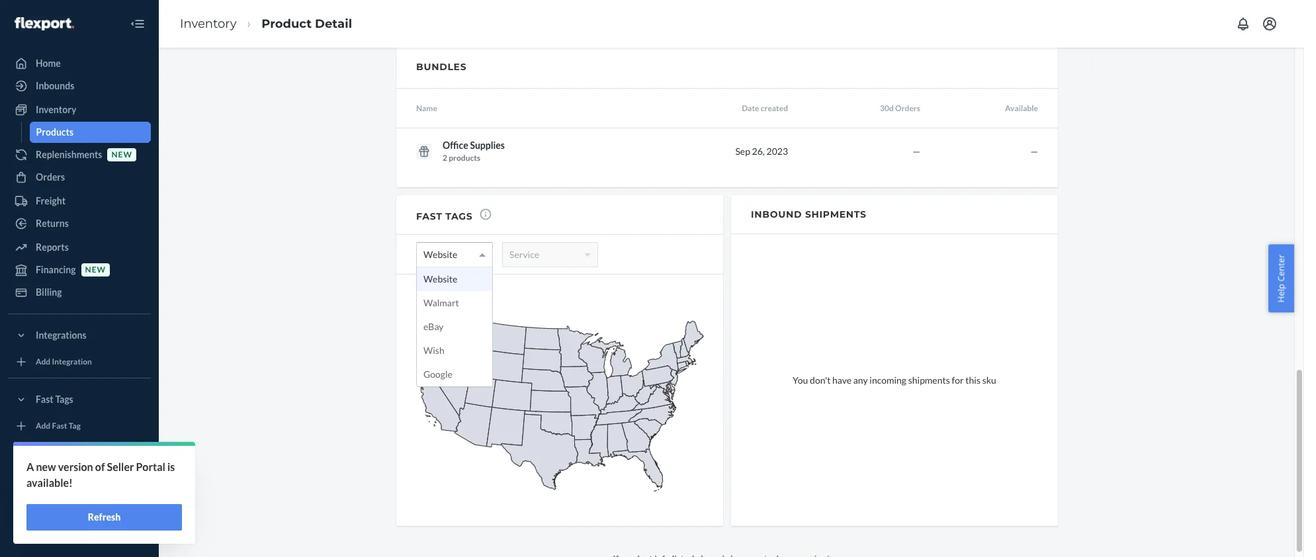 Task type: vqa. For each thing, say whether or not it's contained in the screenshot.
the Search search box
no



Task type: describe. For each thing, give the bounding box(es) containing it.
feedback
[[56, 525, 96, 536]]

26,
[[752, 145, 765, 157]]

product detail link
[[262, 16, 352, 31]]

tag
[[69, 421, 81, 431]]

sku
[[983, 375, 997, 386]]

walmart option
[[417, 291, 493, 315]]

office
[[443, 140, 468, 151]]

inbound
[[751, 209, 802, 221]]

center inside button
[[1276, 255, 1288, 282]]

a
[[26, 461, 34, 473]]

version
[[58, 461, 93, 473]]

incoming
[[870, 375, 907, 386]]

seller
[[107, 461, 134, 473]]

integration
[[52, 357, 92, 367]]

open account menu image
[[1262, 16, 1278, 32]]

tags inside dropdown button
[[55, 394, 73, 405]]

add fast tag link
[[8, 416, 151, 437]]

wish option
[[417, 339, 493, 363]]

website for bottom the website option
[[424, 273, 458, 285]]

ebay option
[[417, 315, 493, 339]]

of
[[95, 461, 105, 473]]

2023
[[767, 145, 788, 157]]

wish
[[424, 345, 445, 356]]

fast tags button
[[8, 389, 151, 410]]

help center inside "link"
[[36, 502, 86, 514]]

0 horizontal spatial inventory
[[36, 104, 76, 115]]

orders link
[[8, 167, 151, 188]]

google option
[[417, 363, 493, 386]]

products
[[36, 126, 74, 138]]

google
[[424, 369, 453, 380]]

date created
[[742, 103, 788, 113]]

to
[[54, 480, 63, 491]]

settings
[[36, 457, 69, 469]]

website for the top the website option
[[424, 249, 458, 260]]

add for add integration
[[36, 357, 50, 367]]

refresh
[[88, 512, 121, 523]]

close navigation image
[[130, 16, 146, 32]]

portal
[[136, 461, 165, 473]]

0 horizontal spatial inventory link
[[8, 99, 151, 120]]

center inside "link"
[[57, 502, 86, 514]]

1 vertical spatial website option
[[417, 267, 493, 291]]

add integration link
[[8, 352, 151, 373]]

30d orders
[[880, 103, 921, 113]]

refresh button
[[26, 504, 182, 531]]

products
[[449, 153, 481, 163]]

don't
[[810, 375, 831, 386]]

product detail
[[262, 16, 352, 31]]

add for add fast tag
[[36, 421, 50, 431]]

2
[[443, 153, 447, 163]]

available
[[1006, 103, 1039, 113]]

sep
[[736, 145, 751, 157]]

talk to support button
[[8, 475, 151, 496]]

breadcrumbs navigation
[[169, 4, 363, 43]]

1 horizontal spatial orders
[[896, 103, 921, 113]]

fast tags inside dropdown button
[[36, 394, 73, 405]]

you
[[793, 375, 809, 386]]

bundles
[[416, 61, 467, 73]]

help inside "link"
[[36, 502, 55, 514]]

new for financing
[[85, 265, 106, 275]]

new inside a new version of seller portal is available!
[[36, 461, 56, 473]]

new for replenishments
[[112, 150, 132, 160]]



Task type: locate. For each thing, give the bounding box(es) containing it.
add left integration
[[36, 357, 50, 367]]

1 horizontal spatial —
[[1031, 145, 1039, 157]]

add left tag
[[36, 421, 50, 431]]

fast tags
[[416, 210, 473, 222], [36, 394, 73, 405]]

2 vertical spatial new
[[36, 461, 56, 473]]

date
[[742, 103, 760, 113]]

tags down products
[[446, 210, 473, 222]]

1 add from the top
[[36, 357, 50, 367]]

inventory inside breadcrumbs navigation
[[180, 16, 237, 31]]

open notifications image
[[1236, 16, 1252, 32]]

—
[[913, 145, 921, 157], [1031, 145, 1039, 157]]

0 vertical spatial orders
[[896, 103, 921, 113]]

0 vertical spatial fast tags
[[416, 210, 473, 222]]

add integration
[[36, 357, 92, 367]]

2 add from the top
[[36, 421, 50, 431]]

service
[[510, 249, 540, 260]]

freight link
[[8, 191, 151, 212]]

a new version of seller portal is available!
[[26, 461, 175, 489]]

None field
[[417, 243, 430, 267]]

0 vertical spatial tags
[[446, 210, 473, 222]]

list box
[[417, 267, 493, 386]]

add fast tag
[[36, 421, 81, 431]]

give feedback
[[36, 525, 96, 536]]

ebay
[[424, 321, 444, 332]]

1 vertical spatial add
[[36, 421, 50, 431]]

talk to support
[[36, 480, 98, 491]]

support
[[65, 480, 98, 491]]

1 vertical spatial fast tags
[[36, 394, 73, 405]]

help center
[[1276, 255, 1288, 303], [36, 502, 86, 514]]

0 horizontal spatial orders
[[36, 171, 65, 183]]

orders
[[896, 103, 921, 113], [36, 171, 65, 183]]

financing
[[36, 264, 76, 275]]

for
[[952, 375, 964, 386]]

1 — from the left
[[913, 145, 921, 157]]

website option
[[424, 243, 458, 266], [417, 267, 493, 291]]

shipments
[[806, 209, 867, 221]]

0 vertical spatial website option
[[424, 243, 458, 266]]

give feedback button
[[8, 520, 151, 542]]

freight
[[36, 195, 66, 207]]

fast
[[416, 210, 443, 222], [36, 394, 53, 405], [52, 421, 67, 431]]

new right a
[[36, 461, 56, 473]]

help center button
[[1269, 245, 1295, 313]]

1 horizontal spatial help center
[[1276, 255, 1288, 303]]

new down products link
[[112, 150, 132, 160]]

home link
[[8, 53, 151, 74]]

inventory link
[[180, 16, 237, 31], [8, 99, 151, 120]]

0 vertical spatial website
[[424, 249, 458, 260]]

1 horizontal spatial inventory link
[[180, 16, 237, 31]]

new down reports link
[[85, 265, 106, 275]]

give
[[36, 525, 55, 536]]

new
[[112, 150, 132, 160], [85, 265, 106, 275], [36, 461, 56, 473]]

30d
[[880, 103, 894, 113]]

0 horizontal spatial new
[[36, 461, 56, 473]]

sep 26, 2023
[[736, 145, 788, 157]]

have
[[833, 375, 852, 386]]

inbound shipments
[[751, 209, 867, 221]]

orders right the 30d
[[896, 103, 921, 113]]

office supplies 2 products
[[443, 140, 505, 163]]

0 vertical spatial center
[[1276, 255, 1288, 282]]

1 vertical spatial fast
[[36, 394, 53, 405]]

website
[[424, 249, 458, 260], [424, 273, 458, 285]]

created
[[761, 103, 788, 113]]

talk
[[36, 480, 53, 491]]

0 vertical spatial fast
[[416, 210, 443, 222]]

2 — from the left
[[1031, 145, 1039, 157]]

0 horizontal spatial fast tags
[[36, 394, 73, 405]]

0 vertical spatial help center
[[1276, 255, 1288, 303]]

settings link
[[8, 453, 151, 474]]

1 horizontal spatial new
[[85, 265, 106, 275]]

orders up freight
[[36, 171, 65, 183]]

0 horizontal spatial tags
[[55, 394, 73, 405]]

1 vertical spatial help center
[[36, 502, 86, 514]]

1 vertical spatial center
[[57, 502, 86, 514]]

fast tags up add fast tag
[[36, 394, 73, 405]]

0 horizontal spatial help center
[[36, 502, 86, 514]]

inbounds
[[36, 80, 74, 91]]

help center inside button
[[1276, 255, 1288, 303]]

product
[[262, 16, 312, 31]]

1 vertical spatial inventory link
[[8, 99, 151, 120]]

0 vertical spatial inventory
[[180, 16, 237, 31]]

home
[[36, 58, 61, 69]]

returns link
[[8, 213, 151, 234]]

you don't have any incoming shipments for this sku
[[793, 375, 997, 386]]

0 horizontal spatial center
[[57, 502, 86, 514]]

any
[[854, 375, 868, 386]]

website inside option
[[424, 273, 458, 285]]

1 vertical spatial new
[[85, 265, 106, 275]]

— down 30d orders
[[913, 145, 921, 157]]

fast inside dropdown button
[[36, 394, 53, 405]]

help
[[1276, 284, 1288, 303], [36, 502, 55, 514]]

flexport logo image
[[15, 17, 74, 30]]

1 vertical spatial website
[[424, 273, 458, 285]]

2 horizontal spatial new
[[112, 150, 132, 160]]

1 horizontal spatial center
[[1276, 255, 1288, 282]]

inbounds link
[[8, 75, 151, 97]]

— down available
[[1031, 145, 1039, 157]]

available!
[[26, 477, 73, 489]]

billing
[[36, 287, 62, 298]]

billing link
[[8, 282, 151, 303]]

2 website from the top
[[424, 273, 458, 285]]

1 horizontal spatial help
[[1276, 284, 1288, 303]]

0 vertical spatial new
[[112, 150, 132, 160]]

supplies
[[470, 140, 505, 151]]

1 horizontal spatial tags
[[446, 210, 473, 222]]

returns
[[36, 218, 69, 229]]

0 vertical spatial help
[[1276, 284, 1288, 303]]

0 horizontal spatial help
[[36, 502, 55, 514]]

0 vertical spatial inventory link
[[180, 16, 237, 31]]

center
[[1276, 255, 1288, 282], [57, 502, 86, 514]]

1 horizontal spatial inventory
[[180, 16, 237, 31]]

walmart
[[424, 297, 459, 308]]

0 horizontal spatial —
[[913, 145, 921, 157]]

is
[[167, 461, 175, 473]]

detail
[[315, 16, 352, 31]]

name
[[416, 103, 437, 113]]

tags
[[446, 210, 473, 222], [55, 394, 73, 405]]

integrations
[[36, 330, 86, 341]]

1 vertical spatial inventory
[[36, 104, 76, 115]]

help inside button
[[1276, 284, 1288, 303]]

replenishments
[[36, 149, 102, 160]]

1 vertical spatial tags
[[55, 394, 73, 405]]

integrations button
[[8, 325, 151, 346]]

reports link
[[8, 237, 151, 258]]

inventory
[[180, 16, 237, 31], [36, 104, 76, 115]]

inventory link inside breadcrumbs navigation
[[180, 16, 237, 31]]

1 horizontal spatial fast tags
[[416, 210, 473, 222]]

1 vertical spatial help
[[36, 502, 55, 514]]

2 vertical spatial fast
[[52, 421, 67, 431]]

1 vertical spatial orders
[[36, 171, 65, 183]]

help center link
[[8, 498, 151, 519]]

0 vertical spatial add
[[36, 357, 50, 367]]

fast tags down 2
[[416, 210, 473, 222]]

this
[[966, 375, 981, 386]]

add
[[36, 357, 50, 367], [36, 421, 50, 431]]

shipments
[[909, 375, 950, 386]]

products link
[[29, 122, 151, 143]]

tags up add fast tag
[[55, 394, 73, 405]]

list box containing website
[[417, 267, 493, 386]]

1 website from the top
[[424, 249, 458, 260]]

reports
[[36, 242, 69, 253]]



